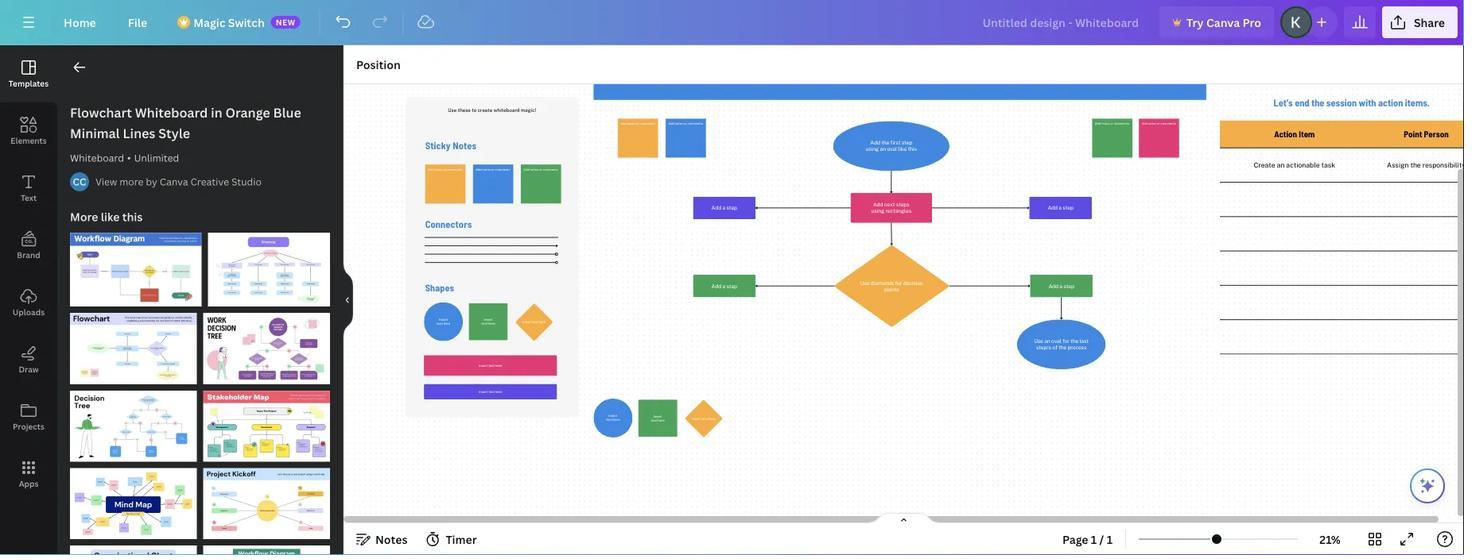 Task type: vqa. For each thing, say whether or not it's contained in the screenshot.
Modern
no



Task type: describe. For each thing, give the bounding box(es) containing it.
mind map brainstorm whiteboard in colorful style group
[[70, 459, 197, 540]]

decision tree team whiteboard in green blue yellow simple colorful style group
[[70, 382, 197, 462]]

main menu bar
[[0, 0, 1464, 45]]

items.
[[1405, 97, 1430, 109]]

Design title text field
[[970, 6, 1153, 38]]

side panel tab list
[[0, 45, 57, 503]]

point
[[1404, 129, 1422, 139]]

view more by canva creative studio button
[[95, 174, 262, 190]]

brand
[[17, 250, 40, 260]]

templates button
[[0, 45, 57, 103]]

21%
[[1320, 532, 1341, 548]]

0 vertical spatial notes
[[453, 139, 477, 151]]

blue
[[273, 104, 301, 121]]

canva creative studio element
[[70, 173, 89, 192]]

/
[[1100, 532, 1104, 548]]

assign
[[1387, 161, 1409, 169]]

home link
[[51, 6, 109, 38]]

workflow diagram planning whiteboard in green red modern professional style group
[[203, 537, 330, 556]]

create
[[1254, 161, 1275, 169]]

task
[[1322, 161, 1335, 169]]

creative
[[191, 175, 229, 188]]

whiteboard inside flowchart whiteboard in orange blue minimal lines style
[[135, 104, 208, 121]]

uploads
[[13, 307, 45, 318]]

decision tree team whiteboard in purple pink green simple colorful style image
[[203, 313, 330, 385]]

canva creative studio image
[[70, 173, 89, 192]]

action
[[1378, 97, 1403, 109]]

text button
[[0, 160, 57, 217]]

orange
[[225, 104, 270, 121]]

shapes
[[425, 282, 454, 294]]

more
[[70, 210, 98, 225]]

canva inside main menu bar
[[1206, 15, 1240, 30]]

lines
[[123, 125, 155, 142]]

21% button
[[1304, 527, 1356, 553]]

create an actionable task
[[1254, 161, 1335, 169]]

flowchart whiteboard in orange blue minimal lines style
[[70, 104, 301, 142]]

decision tree team whiteboard in green blue yellow simple colorful style image
[[70, 391, 197, 462]]

flow chart whiteboard in red blue basic style image
[[70, 313, 197, 385]]

more like this
[[70, 210, 143, 225]]

elements button
[[0, 103, 57, 160]]

try
[[1187, 15, 1204, 30]]

try canva pro button
[[1160, 6, 1274, 38]]

show pages image
[[866, 513, 942, 526]]

1 1 from the left
[[1091, 532, 1097, 548]]

project kickoff whiteboard in purple red basic style image
[[203, 469, 330, 540]]

magic
[[193, 15, 225, 30]]

minimal
[[70, 125, 120, 142]]

position
[[356, 57, 401, 72]]

templates
[[9, 78, 49, 89]]

canva assistant image
[[1418, 477, 1437, 496]]

workflow diagram planning whiteboard in green red modern professional style image
[[203, 547, 330, 556]]

1 vertical spatial canva
[[160, 175, 188, 188]]

org chart whiteboard in yellow red basic style image
[[70, 547, 197, 556]]

action
[[1274, 129, 1297, 139]]

session
[[1326, 97, 1357, 109]]

apps
[[19, 479, 38, 490]]

position button
[[350, 52, 407, 77]]

studio
[[231, 175, 262, 188]]

timer button
[[420, 527, 483, 553]]

file button
[[115, 6, 160, 38]]



Task type: locate. For each thing, give the bounding box(es) containing it.
new
[[276, 17, 296, 27]]

decision tree team whiteboard in purple pink green simple colorful style group
[[203, 304, 330, 385]]

person
[[1424, 129, 1449, 139]]

brand button
[[0, 217, 57, 274]]

page 1 / 1
[[1063, 532, 1113, 548]]

workflow diagram planning whiteboard in purple blue modern professional style group
[[70, 223, 201, 307]]

timer
[[446, 532, 477, 548]]

1 vertical spatial whiteboard
[[70, 152, 124, 165]]

notes
[[453, 139, 477, 151], [375, 532, 408, 548]]

in
[[211, 104, 222, 121]]

let's end the session with action items.
[[1274, 97, 1430, 109]]

home
[[64, 15, 96, 30]]

whiteboard
[[135, 104, 208, 121], [70, 152, 124, 165]]

by
[[146, 175, 157, 188]]

0 horizontal spatial canva
[[160, 175, 188, 188]]

stakeholder map team whiteboard in green yellow purple trendy stickers style image
[[203, 391, 330, 462]]

hide image
[[343, 262, 353, 339]]

action item
[[1274, 129, 1315, 139]]

the right end
[[1312, 97, 1325, 109]]

workflow diagram planning whiteboard in purple blue modern professional style image
[[70, 233, 201, 307]]

view more by canva creative studio
[[95, 175, 262, 188]]

responsibility
[[1423, 161, 1464, 169]]

the right the assign
[[1411, 161, 1421, 169]]

text
[[21, 192, 37, 203]]

flow chart whiteboard in red blue basic style group
[[70, 304, 197, 385]]

sitemap whiteboard in green purple basic style image
[[208, 233, 330, 307]]

apps button
[[0, 446, 57, 503]]

unlimited
[[134, 152, 179, 165]]

pro
[[1243, 15, 1261, 30]]

1 vertical spatial the
[[1411, 161, 1421, 169]]

share
[[1414, 15, 1445, 30]]

1
[[1091, 532, 1097, 548], [1107, 532, 1113, 548]]

an
[[1277, 161, 1285, 169]]

notes right sticky
[[453, 139, 477, 151]]

1 horizontal spatial whiteboard
[[135, 104, 208, 121]]

mind map brainstorm whiteboard in colorful style image
[[70, 469, 197, 540]]

point person
[[1404, 129, 1449, 139]]

sitemap whiteboard in green purple basic style group
[[208, 223, 330, 307]]

org chart whiteboard in yellow red basic style group
[[70, 537, 197, 556]]

0 horizontal spatial 1
[[1091, 532, 1097, 548]]

1 horizontal spatial 1
[[1107, 532, 1113, 548]]

with
[[1359, 97, 1376, 109]]

actionable
[[1286, 161, 1320, 169]]

try canva pro
[[1187, 15, 1261, 30]]

draw
[[19, 364, 39, 375]]

like
[[101, 210, 120, 225]]

1 horizontal spatial the
[[1411, 161, 1421, 169]]

whiteboard up style
[[135, 104, 208, 121]]

2 1 from the left
[[1107, 532, 1113, 548]]

the
[[1312, 97, 1325, 109], [1411, 161, 1421, 169]]

style
[[158, 125, 190, 142]]

view
[[95, 175, 117, 188]]

sticky
[[425, 139, 451, 151]]

switch
[[228, 15, 265, 30]]

assign the responsibility
[[1387, 161, 1464, 169]]

sticky notes
[[425, 139, 477, 151]]

1 right /
[[1107, 532, 1113, 548]]

0 horizontal spatial the
[[1312, 97, 1325, 109]]

end
[[1295, 97, 1310, 109]]

notes left timer button
[[375, 532, 408, 548]]

projects button
[[0, 389, 57, 446]]

0 horizontal spatial whiteboard
[[70, 152, 124, 165]]

canva right try
[[1206, 15, 1240, 30]]

0 horizontal spatial notes
[[375, 532, 408, 548]]

page
[[1063, 532, 1088, 548]]

projects
[[13, 422, 45, 432]]

project kickoff whiteboard in purple red basic style group
[[203, 459, 330, 540]]

draw button
[[0, 332, 57, 389]]

connectors
[[425, 219, 472, 230]]

0 vertical spatial the
[[1312, 97, 1325, 109]]

let's
[[1274, 97, 1293, 109]]

elements
[[11, 135, 47, 146]]

canva
[[1206, 15, 1240, 30], [160, 175, 188, 188]]

0 vertical spatial whiteboard
[[135, 104, 208, 121]]

more
[[120, 175, 144, 188]]

item
[[1299, 129, 1315, 139]]

flowchart
[[70, 104, 132, 121]]

1 horizontal spatial canva
[[1206, 15, 1240, 30]]

uploads button
[[0, 274, 57, 332]]

file
[[128, 15, 147, 30]]

magic switch
[[193, 15, 265, 30]]

1 vertical spatial notes
[[375, 532, 408, 548]]

notes inside button
[[375, 532, 408, 548]]

1 horizontal spatial notes
[[453, 139, 477, 151]]

1 left /
[[1091, 532, 1097, 548]]

this
[[122, 210, 143, 225]]

stakeholder map team whiteboard in green yellow purple trendy stickers style group
[[203, 382, 330, 462]]

share button
[[1382, 6, 1458, 38]]

canva right by
[[160, 175, 188, 188]]

notes button
[[350, 527, 414, 553]]

whiteboard down the 'minimal'
[[70, 152, 124, 165]]

0 vertical spatial canva
[[1206, 15, 1240, 30]]



